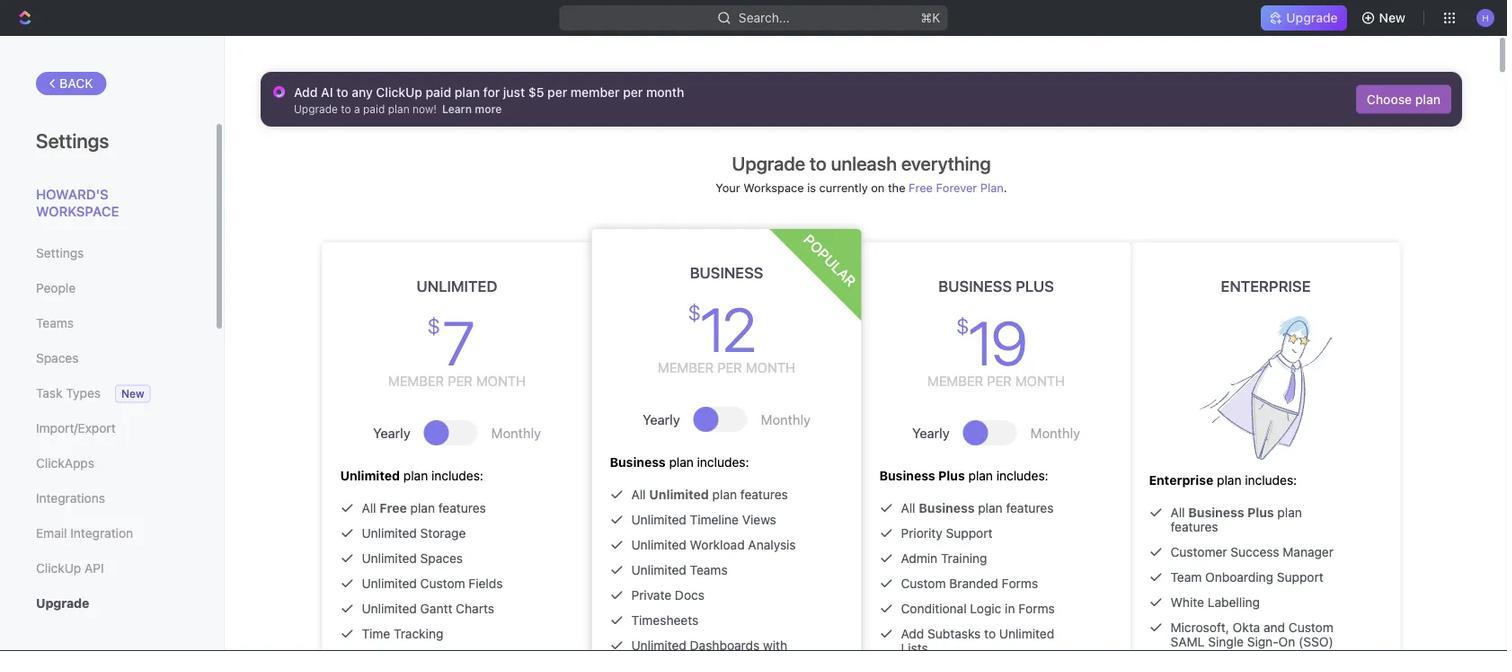 Task type: locate. For each thing, give the bounding box(es) containing it.
all inside all business plus plan features
[[1171, 505, 1185, 520]]

workspace inside upgrade to unleash everything your workspace is currently on the free forever plan .
[[743, 181, 804, 194]]

gantt
[[420, 602, 452, 616]]

all up unlimited storage
[[362, 501, 376, 516]]

0 vertical spatial forms
[[1002, 576, 1038, 591]]

workspace down howard's on the left top of page
[[36, 204, 119, 219]]

plan inside all business plus plan features
[[1277, 505, 1302, 520]]

$
[[688, 300, 698, 325], [427, 314, 437, 339], [956, 314, 966, 339]]

2 horizontal spatial plus
[[1247, 505, 1274, 520]]

plan up manager
[[1277, 505, 1302, 520]]

0 vertical spatial clickup
[[376, 84, 422, 99]]

0 horizontal spatial new
[[121, 388, 144, 400]]

1 horizontal spatial enterprise
[[1221, 277, 1311, 295]]

microsoft, okta and custom saml single sign-on (sso)
[[1171, 621, 1333, 650]]

howard's workspace
[[36, 186, 119, 219]]

views
[[742, 513, 776, 528]]

upgrade up the your
[[732, 152, 805, 174]]

features up customer
[[1171, 520, 1218, 535]]

month
[[646, 84, 684, 99], [746, 360, 795, 376], [476, 373, 526, 389], [1015, 373, 1065, 389]]

1 vertical spatial paid
[[363, 102, 385, 115]]

settings
[[36, 129, 109, 152], [36, 246, 84, 261]]

includes: for enterprise plan includes:
[[1245, 473, 1297, 488]]

2 settings from the top
[[36, 246, 84, 261]]

back
[[59, 76, 93, 91]]

your
[[716, 181, 740, 194]]

priority support
[[901, 526, 993, 541]]

features down business plus plan includes:
[[1006, 501, 1054, 516]]

upgrade
[[1286, 10, 1338, 25], [294, 102, 338, 115], [732, 152, 805, 174], [36, 596, 89, 611]]

plus inside all business plus plan features
[[1247, 505, 1274, 520]]

1 horizontal spatial spaces
[[420, 551, 463, 566]]

new inside "button"
[[1379, 10, 1406, 25]]

enterprise for enterprise
[[1221, 277, 1311, 295]]

1 horizontal spatial clickup
[[376, 84, 422, 99]]

plan up all free plan features
[[403, 469, 428, 483]]

includes: up all free plan features
[[431, 469, 483, 483]]

settings link
[[36, 238, 179, 269]]

2 vertical spatial plus
[[1247, 505, 1274, 520]]

paid right a on the left of the page
[[363, 102, 385, 115]]

business up the 12
[[690, 264, 763, 282]]

unlimited for unlimited teams
[[631, 563, 686, 578]]

unlimited for unlimited gantt charts
[[362, 602, 417, 616]]

timesheets
[[631, 613, 698, 628]]

$ inside $ 19 member per month
[[956, 314, 966, 339]]

fields
[[469, 576, 503, 591]]

2 horizontal spatial $
[[956, 314, 966, 339]]

1 vertical spatial spaces
[[420, 551, 463, 566]]

0 horizontal spatial $
[[427, 314, 437, 339]]

new inside settings element
[[121, 388, 144, 400]]

month inside $ 12 member per month
[[746, 360, 795, 376]]

back link
[[36, 72, 107, 95]]

unlimited workload analysis
[[631, 538, 796, 553]]

search...
[[739, 10, 790, 25]]

custom
[[420, 576, 465, 591], [901, 576, 946, 591], [1289, 621, 1333, 635]]

plus for business plus plan includes:
[[938, 469, 965, 483]]

1 vertical spatial plus
[[938, 469, 965, 483]]

$ left 7
[[427, 314, 437, 339]]

enterprise
[[1221, 277, 1311, 295], [1149, 473, 1213, 488]]

team onboarding support
[[1171, 570, 1324, 585]]

add down conditional
[[901, 627, 924, 642]]

training
[[941, 551, 987, 566]]

business up priority support at the right bottom of the page
[[919, 501, 975, 516]]

now!
[[413, 102, 437, 115]]

enterprise for enterprise plan includes:
[[1149, 473, 1213, 488]]

0 vertical spatial add
[[294, 84, 318, 99]]

spaces up "task"
[[36, 351, 79, 366]]

1 horizontal spatial upgrade link
[[1261, 5, 1347, 31]]

0 horizontal spatial spaces
[[36, 351, 79, 366]]

member inside $ 7 member per month
[[388, 373, 444, 389]]

month for 7
[[476, 373, 526, 389]]

1 vertical spatial free
[[380, 501, 407, 516]]

workspace left is
[[743, 181, 804, 194]]

teams down 'unlimited workload analysis'
[[690, 563, 728, 578]]

new up choose
[[1379, 10, 1406, 25]]

unlimited timeline views
[[631, 513, 776, 528]]

month inside $ 19 member per month
[[1015, 373, 1065, 389]]

member for 19
[[927, 373, 983, 389]]

features for all unlimited plan features
[[740, 488, 788, 502]]

spaces
[[36, 351, 79, 366], [420, 551, 463, 566]]

0 horizontal spatial yearly
[[373, 425, 410, 441]]

to
[[336, 84, 348, 99], [341, 102, 351, 115], [810, 152, 827, 174], [984, 627, 996, 642]]

to left a on the left of the page
[[341, 102, 351, 115]]

microsoft,
[[1171, 621, 1229, 635]]

in
[[1005, 602, 1015, 616]]

0 horizontal spatial workspace
[[36, 204, 119, 219]]

all down business plan includes:
[[631, 488, 646, 502]]

custom inside microsoft, okta and custom saml single sign-on (sso)
[[1289, 621, 1333, 635]]

2 horizontal spatial monthly
[[1030, 425, 1080, 441]]

$ for 7
[[427, 314, 437, 339]]

is
[[807, 181, 816, 194]]

clickapps
[[36, 456, 94, 471]]

0 vertical spatial plus
[[1016, 277, 1054, 295]]

0 horizontal spatial monthly
[[491, 425, 541, 441]]

upgrade inside settings element
[[36, 596, 89, 611]]

2 horizontal spatial custom
[[1289, 621, 1333, 635]]

teams down people
[[36, 316, 74, 331]]

business down enterprise plan includes:
[[1188, 505, 1244, 520]]

white
[[1171, 595, 1204, 610]]

plus up success
[[1247, 505, 1274, 520]]

2 horizontal spatial yearly
[[912, 425, 950, 441]]

.
[[1004, 181, 1007, 194]]

$ left 19
[[956, 314, 966, 339]]

1 vertical spatial upgrade link
[[36, 589, 179, 619]]

1 horizontal spatial plus
[[1016, 277, 1054, 295]]

plan up the timeline
[[712, 488, 737, 502]]

0 horizontal spatial add
[[294, 84, 318, 99]]

plan up all business plan features
[[968, 469, 993, 483]]

0 horizontal spatial paid
[[363, 102, 385, 115]]

clickup inside add ai to any clickup paid plan for just $5 per member per month upgrade to a paid plan now! learn more
[[376, 84, 422, 99]]

plan up unlimited storage
[[410, 501, 435, 516]]

per inside $ 12 member per month
[[717, 360, 742, 376]]

upgrade down clickup api on the bottom of page
[[36, 596, 89, 611]]

$ inside $ 12 member per month
[[688, 300, 698, 325]]

storage
[[420, 526, 466, 541]]

per
[[547, 84, 567, 99], [623, 84, 643, 99], [717, 360, 742, 376], [448, 373, 473, 389], [987, 373, 1012, 389]]

member inside $ 12 member per month
[[658, 360, 714, 376]]

1 vertical spatial workspace
[[36, 204, 119, 219]]

paid up now!
[[426, 84, 451, 99]]

0 vertical spatial paid
[[426, 84, 451, 99]]

0 horizontal spatial support
[[946, 526, 993, 541]]

0 horizontal spatial plus
[[938, 469, 965, 483]]

1 horizontal spatial support
[[1277, 570, 1324, 585]]

free up unlimited storage
[[380, 501, 407, 516]]

includes: up all business plan features
[[996, 469, 1048, 483]]

new
[[1379, 10, 1406, 25], [121, 388, 144, 400]]

business for business
[[690, 264, 763, 282]]

clickup api
[[36, 561, 104, 576]]

success
[[1231, 545, 1279, 560]]

clickup left api
[[36, 561, 81, 576]]

settings up howard's on the left top of page
[[36, 129, 109, 152]]

1 horizontal spatial free
[[909, 181, 933, 194]]

0 vertical spatial teams
[[36, 316, 74, 331]]

0 vertical spatial workspace
[[743, 181, 804, 194]]

enterprise image
[[1199, 316, 1332, 460]]

includes: up all business plus plan features
[[1245, 473, 1297, 488]]

plus up all business plan features
[[938, 469, 965, 483]]

0 horizontal spatial teams
[[36, 316, 74, 331]]

settings element
[[0, 36, 225, 652]]

$ inside $ 7 member per month
[[427, 314, 437, 339]]

member inside $ 19 member per month
[[927, 373, 983, 389]]

1 vertical spatial clickup
[[36, 561, 81, 576]]

1 horizontal spatial new
[[1379, 10, 1406, 25]]

⌘k
[[921, 10, 940, 25]]

$ for 12
[[688, 300, 698, 325]]

new up import/export link
[[121, 388, 144, 400]]

all for all business plan features
[[901, 501, 915, 516]]

0 vertical spatial settings
[[36, 129, 109, 152]]

1 vertical spatial new
[[121, 388, 144, 400]]

upgrade link left new "button"
[[1261, 5, 1347, 31]]

to up is
[[810, 152, 827, 174]]

logic
[[970, 602, 1001, 616]]

yearly up business plus plan includes:
[[912, 425, 950, 441]]

per inside $ 19 member per month
[[987, 373, 1012, 389]]

support down manager
[[1277, 570, 1324, 585]]

custom up the gantt
[[420, 576, 465, 591]]

plus up 19
[[1016, 277, 1054, 295]]

settings up people
[[36, 246, 84, 261]]

0 horizontal spatial clickup
[[36, 561, 81, 576]]

includes: up the all unlimited plan features
[[697, 455, 749, 470]]

choose plan
[[1367, 92, 1441, 106]]

unlimited for unlimited storage
[[362, 526, 417, 541]]

1 horizontal spatial workspace
[[743, 181, 804, 194]]

1 vertical spatial support
[[1277, 570, 1324, 585]]

0 vertical spatial spaces
[[36, 351, 79, 366]]

add for add subtasks to unlimited
[[901, 627, 924, 642]]

customer
[[1171, 545, 1227, 560]]

features up storage
[[438, 501, 486, 516]]

0 vertical spatial free
[[909, 181, 933, 194]]

import/export link
[[36, 413, 179, 444]]

0 horizontal spatial upgrade link
[[36, 589, 179, 619]]

custom down admin
[[901, 576, 946, 591]]

free right the
[[909, 181, 933, 194]]

conditional
[[901, 602, 967, 616]]

on
[[1278, 635, 1295, 650]]

paid
[[426, 84, 451, 99], [363, 102, 385, 115]]

forms up in
[[1002, 576, 1038, 591]]

per inside $ 7 member per month
[[448, 373, 473, 389]]

includes:
[[697, 455, 749, 470], [431, 469, 483, 483], [996, 469, 1048, 483], [1245, 473, 1297, 488]]

more
[[475, 102, 502, 115]]

clickapps link
[[36, 448, 179, 479]]

plus
[[1016, 277, 1054, 295], [938, 469, 965, 483], [1247, 505, 1274, 520]]

plan down business plus plan includes:
[[978, 501, 1003, 516]]

business up 19
[[938, 277, 1012, 295]]

upgrade link down clickup api link
[[36, 589, 179, 619]]

month for 19
[[1015, 373, 1065, 389]]

clickup api link
[[36, 554, 179, 584]]

business for business plus plan includes:
[[879, 469, 935, 483]]

(sso)
[[1299, 635, 1333, 650]]

plan
[[980, 181, 1004, 194]]

workload
[[690, 538, 745, 553]]

support up training
[[946, 526, 993, 541]]

1 horizontal spatial yearly
[[643, 412, 680, 427]]

upgrade inside upgrade to unleash everything your workspace is currently on the free forever plan .
[[732, 152, 805, 174]]

all up priority
[[901, 501, 915, 516]]

h
[[1482, 12, 1489, 23]]

popular
[[800, 231, 860, 290]]

forms right in
[[1018, 602, 1055, 616]]

0 vertical spatial enterprise
[[1221, 277, 1311, 295]]

plan
[[455, 84, 480, 99], [1415, 92, 1441, 106], [388, 102, 409, 115], [669, 455, 694, 470], [403, 469, 428, 483], [968, 469, 993, 483], [1217, 473, 1241, 488], [712, 488, 737, 502], [410, 501, 435, 516], [978, 501, 1003, 516], [1277, 505, 1302, 520]]

teams
[[36, 316, 74, 331], [690, 563, 728, 578]]

to down logic
[[984, 627, 996, 642]]

1 vertical spatial settings
[[36, 246, 84, 261]]

member for 12
[[658, 360, 714, 376]]

free forever plan link
[[909, 181, 1004, 194]]

upgrade down ai
[[294, 102, 338, 115]]

features up views
[[740, 488, 788, 502]]

0 horizontal spatial enterprise
[[1149, 473, 1213, 488]]

per for 19
[[987, 373, 1012, 389]]

everything
[[901, 152, 991, 174]]

clickup up now!
[[376, 84, 422, 99]]

add left ai
[[294, 84, 318, 99]]

unlimited gantt charts
[[362, 602, 494, 616]]

business up priority
[[879, 469, 935, 483]]

custom branded forms
[[901, 576, 1038, 591]]

business plan includes:
[[610, 455, 749, 470]]

unlimited for unlimited spaces
[[362, 551, 417, 566]]

spaces link
[[36, 343, 179, 374]]

month inside $ 7 member per month
[[476, 373, 526, 389]]

yearly up business plan includes:
[[643, 412, 680, 427]]

email integration link
[[36, 519, 179, 549]]

$ left the 12
[[688, 300, 698, 325]]

1 vertical spatial enterprise
[[1149, 473, 1213, 488]]

1 horizontal spatial add
[[901, 627, 924, 642]]

member
[[570, 84, 620, 99], [658, 360, 714, 376], [388, 373, 444, 389], [927, 373, 983, 389]]

$ for 19
[[956, 314, 966, 339]]

all up customer
[[1171, 505, 1185, 520]]

1 vertical spatial add
[[901, 627, 924, 642]]

1 horizontal spatial monthly
[[761, 412, 811, 427]]

upgrade to unleash everything your workspace is currently on the free forever plan .
[[716, 152, 1007, 194]]

unlimited for unlimited
[[417, 277, 497, 295]]

per for 12
[[717, 360, 742, 376]]

currently
[[819, 181, 868, 194]]

business up the all unlimited plan features
[[610, 455, 666, 470]]

1 horizontal spatial $
[[688, 300, 698, 325]]

spaces down storage
[[420, 551, 463, 566]]

0 vertical spatial new
[[1379, 10, 1406, 25]]

custom right and
[[1289, 621, 1333, 635]]

yearly up unlimited plan includes:
[[373, 425, 410, 441]]

1 vertical spatial teams
[[690, 563, 728, 578]]

clickup
[[376, 84, 422, 99], [36, 561, 81, 576]]

add inside add ai to any clickup paid plan for just $5 per member per month upgrade to a paid plan now! learn more
[[294, 84, 318, 99]]



Task type: describe. For each thing, give the bounding box(es) containing it.
ai
[[321, 84, 333, 99]]

time tracking
[[362, 627, 443, 642]]

yearly for 19
[[912, 425, 950, 441]]

1 horizontal spatial custom
[[901, 576, 946, 591]]

unlimited teams
[[631, 563, 728, 578]]

all free plan features
[[362, 501, 486, 516]]

teams inside settings element
[[36, 316, 74, 331]]

business inside all business plus plan features
[[1188, 505, 1244, 520]]

unlimited for unlimited timeline views
[[631, 513, 686, 528]]

charts
[[456, 602, 494, 616]]

api
[[85, 561, 104, 576]]

12
[[700, 293, 753, 365]]

sign-
[[1247, 635, 1278, 650]]

task
[[36, 386, 62, 401]]

features inside all business plus plan features
[[1171, 520, 1218, 535]]

docs
[[675, 588, 705, 603]]

email integration
[[36, 526, 133, 541]]

analysis
[[748, 538, 796, 553]]

integration
[[70, 526, 133, 541]]

branded
[[949, 576, 998, 591]]

h button
[[1471, 4, 1500, 32]]

forever
[[936, 181, 977, 194]]

business plus
[[938, 277, 1054, 295]]

integrations link
[[36, 483, 179, 514]]

choose
[[1367, 92, 1412, 106]]

email
[[36, 526, 67, 541]]

customer success manager
[[1171, 545, 1334, 560]]

to right ai
[[336, 84, 348, 99]]

saml
[[1171, 635, 1205, 650]]

private
[[631, 588, 671, 603]]

upgrade inside add ai to any clickup paid plan for just $5 per member per month upgrade to a paid plan now! learn more
[[294, 102, 338, 115]]

features for all free plan features
[[438, 501, 486, 516]]

month for 12
[[746, 360, 795, 376]]

per for 7
[[448, 373, 473, 389]]

$ 12 member per month
[[658, 293, 795, 376]]

plus for business plus
[[1016, 277, 1054, 295]]

member inside add ai to any clickup paid plan for just $5 per member per month upgrade to a paid plan now! learn more
[[570, 84, 620, 99]]

plan left now!
[[388, 102, 409, 115]]

conditional logic in forms
[[901, 602, 1055, 616]]

unlimited spaces
[[362, 551, 463, 566]]

spaces inside settings element
[[36, 351, 79, 366]]

okta
[[1233, 621, 1260, 635]]

0 horizontal spatial free
[[380, 501, 407, 516]]

1 horizontal spatial paid
[[426, 84, 451, 99]]

just
[[503, 84, 525, 99]]

new button
[[1354, 4, 1416, 32]]

priority
[[901, 526, 942, 541]]

yearly for 7
[[373, 425, 410, 441]]

time
[[362, 627, 390, 642]]

workspace inside settings element
[[36, 204, 119, 219]]

plan up the all unlimited plan features
[[669, 455, 694, 470]]

all for all business plus plan features
[[1171, 505, 1185, 520]]

types
[[66, 386, 101, 401]]

0 horizontal spatial custom
[[420, 576, 465, 591]]

choose plan link
[[1356, 85, 1451, 114]]

all unlimited plan features
[[631, 488, 788, 502]]

plan up all business plus plan features
[[1217, 473, 1241, 488]]

1 horizontal spatial teams
[[690, 563, 728, 578]]

integrations
[[36, 491, 105, 506]]

labelling
[[1208, 595, 1260, 610]]

plan up learn
[[455, 84, 480, 99]]

to inside upgrade to unleash everything your workspace is currently on the free forever plan .
[[810, 152, 827, 174]]

unlimited storage
[[362, 526, 466, 541]]

plan right choose
[[1415, 92, 1441, 106]]

manager
[[1283, 545, 1334, 560]]

features for all business plan features
[[1006, 501, 1054, 516]]

19
[[968, 306, 1024, 378]]

business plus plan includes:
[[879, 469, 1048, 483]]

people
[[36, 281, 76, 296]]

add subtasks to unlimited
[[901, 627, 1054, 642]]

monthly for 7
[[491, 425, 541, 441]]

includes: for unlimited plan includes:
[[431, 469, 483, 483]]

0 vertical spatial support
[[946, 526, 993, 541]]

business for business plus
[[938, 277, 1012, 295]]

unlimited for unlimited custom fields
[[362, 576, 417, 591]]

private docs
[[631, 588, 705, 603]]

add ai to any clickup paid plan for just $5 per member per month upgrade to a paid plan now! learn more
[[294, 84, 684, 115]]

unlimited for unlimited plan includes:
[[340, 469, 400, 483]]

all business plan features
[[901, 501, 1054, 516]]

for
[[483, 84, 500, 99]]

all for all unlimited plan features
[[631, 488, 646, 502]]

clickup inside settings element
[[36, 561, 81, 576]]

admin
[[901, 551, 937, 566]]

unleash
[[831, 152, 897, 174]]

$ 19 member per month
[[927, 306, 1065, 389]]

free inside upgrade to unleash everything your workspace is currently on the free forever plan .
[[909, 181, 933, 194]]

member for 7
[[388, 373, 444, 389]]

1 settings from the top
[[36, 129, 109, 152]]

7
[[442, 306, 472, 378]]

unlimited for unlimited workload analysis
[[631, 538, 686, 553]]

white labelling
[[1171, 595, 1260, 610]]

on
[[871, 181, 885, 194]]

$ 7 member per month
[[388, 306, 526, 389]]

all for all free plan features
[[362, 501, 376, 516]]

single
[[1208, 635, 1244, 650]]

the
[[888, 181, 905, 194]]

learn
[[442, 102, 472, 115]]

monthly for 19
[[1030, 425, 1080, 441]]

timeline
[[690, 513, 739, 528]]

0 vertical spatial upgrade link
[[1261, 5, 1347, 31]]

includes: for business plan includes:
[[697, 455, 749, 470]]

howard's
[[36, 186, 108, 202]]

business for business plan includes:
[[610, 455, 666, 470]]

upgrade left new "button"
[[1286, 10, 1338, 25]]

team
[[1171, 570, 1202, 585]]

onboarding
[[1205, 570, 1273, 585]]

teams link
[[36, 308, 179, 339]]

1 vertical spatial forms
[[1018, 602, 1055, 616]]

all business plus plan features
[[1171, 505, 1302, 535]]

month inside add ai to any clickup paid plan for just $5 per member per month upgrade to a paid plan now! learn more
[[646, 84, 684, 99]]

subtasks
[[927, 627, 981, 642]]

add for add ai to any clickup paid plan for just $5 per member per month upgrade to a paid plan now! learn more
[[294, 84, 318, 99]]

unlimited plan includes:
[[340, 469, 483, 483]]



Task type: vqa. For each thing, say whether or not it's contained in the screenshot.
Table
no



